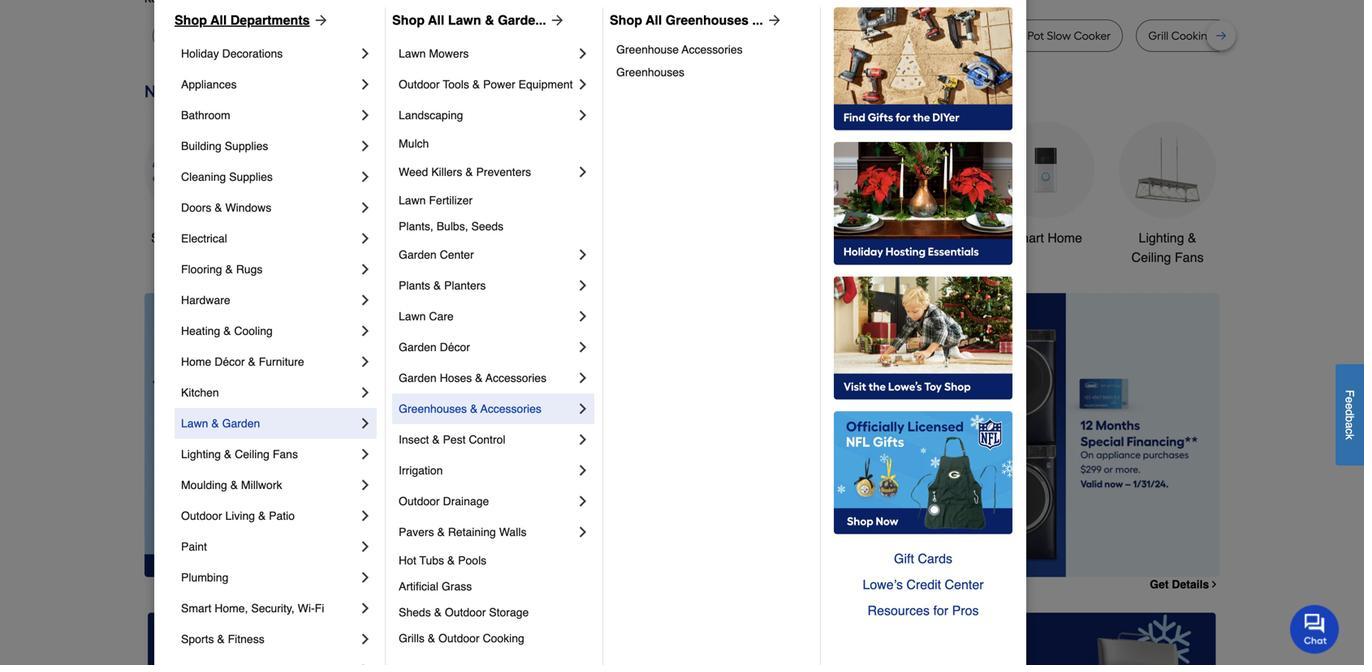 Task type: describe. For each thing, give the bounding box(es) containing it.
chevron right image for garden décor
[[575, 339, 591, 356]]

chevron right image for lighting & ceiling fans
[[357, 447, 374, 463]]

shop all departments link
[[175, 11, 329, 30]]

building supplies
[[181, 140, 268, 153]]

chevron right image for kitchen
[[357, 385, 374, 401]]

officially licensed n f l gifts. shop now. image
[[834, 412, 1013, 535]]

new deals every day during 25 days of deals image
[[145, 78, 1220, 105]]

shop all greenhouses ... link
[[610, 11, 783, 30]]

lawn & garden
[[181, 417, 260, 430]]

chevron right image for insect & pest control
[[575, 432, 591, 448]]

mowers
[[429, 47, 469, 60]]

1 cooking from the left
[[802, 29, 845, 43]]

christmas decorations
[[524, 231, 593, 265]]

1 horizontal spatial lighting & ceiling fans link
[[1119, 121, 1216, 268]]

sports
[[181, 633, 214, 646]]

instant pot
[[902, 29, 957, 43]]

find gifts for the diyer. image
[[834, 7, 1013, 131]]

lawn care link
[[399, 301, 575, 332]]

outdoor for outdoor tools & equipment
[[756, 231, 803, 246]]

doors & windows link
[[181, 192, 357, 223]]

pest
[[443, 434, 466, 447]]

outdoor living & patio link
[[181, 501, 357, 532]]

chevron right image for weed killers & preventers
[[575, 164, 591, 180]]

k
[[1343, 435, 1356, 440]]

chevron right image for greenhouses & accessories
[[575, 401, 591, 417]]

weed
[[399, 166, 428, 179]]

lawn for lawn fertilizer
[[399, 194, 426, 207]]

pavers & retaining walls
[[399, 526, 527, 539]]

wi-
[[298, 602, 315, 615]]

crock pot
[[266, 29, 316, 43]]

bulbs,
[[437, 220, 468, 233]]

sports & fitness
[[181, 633, 264, 646]]

greenhouse accessories link
[[616, 38, 809, 61]]

3 slow from the left
[[1047, 29, 1071, 43]]

moulding
[[181, 479, 227, 492]]

chevron right image for plumbing
[[357, 570, 374, 586]]

garden for garden hoses & accessories
[[399, 372, 437, 385]]

cooking
[[483, 633, 524, 646]]

recommended searches for you heading
[[145, 0, 1220, 6]]

outdoor living & patio
[[181, 510, 295, 523]]

windows
[[225, 201, 271, 214]]

chevron right image for smart home, security, wi-fi
[[357, 601, 374, 617]]

arrow right image for shop all greenhouses ...
[[763, 12, 783, 28]]

lawn fertilizer
[[399, 194, 473, 207]]

garden for garden center
[[399, 248, 437, 261]]

gift cards
[[894, 552, 952, 567]]

scroll to item #5 image
[[903, 548, 941, 555]]

insect
[[399, 434, 429, 447]]

2 vertical spatial accessories
[[481, 403, 541, 416]]

building supplies link
[[181, 131, 357, 162]]

chevron right image for garden center
[[575, 247, 591, 263]]

1 vertical spatial center
[[945, 578, 984, 593]]

flooring & rugs link
[[181, 254, 357, 285]]

walls
[[499, 526, 527, 539]]

lawn & garden link
[[181, 408, 357, 439]]

retaining
[[448, 526, 496, 539]]

rugs
[[236, 263, 263, 276]]

chevron right image for paint
[[357, 539, 374, 555]]

1 cooker from the left
[[192, 29, 229, 43]]

patio
[[269, 510, 295, 523]]

lowe's
[[863, 578, 903, 593]]

shop for shop all lawn & garde...
[[392, 13, 425, 28]]

garden hoses & accessories
[[399, 372, 547, 385]]

details
[[1172, 578, 1209, 591]]

power
[[483, 78, 515, 91]]

garden for garden décor
[[399, 341, 437, 354]]

0 horizontal spatial ceiling
[[235, 448, 270, 461]]

get up to 2 free select tools or batteries when you buy 1 with select purchases. image
[[148, 613, 487, 666]]

equipment inside outdoor tools & equipment
[[771, 250, 833, 265]]

pros
[[952, 604, 979, 619]]

insect & pest control link
[[399, 425, 575, 456]]

microwave
[[486, 29, 542, 43]]

0 vertical spatial lighting & ceiling fans
[[1132, 231, 1204, 265]]

get details link
[[1150, 578, 1220, 591]]

shop all lawn & garde... link
[[392, 11, 566, 30]]

chevron right image for building supplies
[[357, 138, 374, 154]]

pot for crock pot cooking pot
[[783, 29, 799, 43]]

1 slow from the left
[[165, 29, 189, 43]]

lowe's credit center link
[[834, 572, 1013, 598]]

shop all departments
[[175, 13, 310, 28]]

tools link
[[388, 121, 486, 248]]

chevron right image for holiday decorations
[[357, 45, 374, 62]]

hardware link
[[181, 285, 357, 316]]

garden décor link
[[399, 332, 575, 363]]

pot for crock pot slow cooker
[[1027, 29, 1044, 43]]

2 cooking from the left
[[1171, 29, 1215, 43]]

outdoor drainage link
[[399, 486, 575, 517]]

shop for shop all departments
[[175, 13, 207, 28]]

f e e d b a c k button
[[1336, 365, 1364, 466]]

resources for pros link
[[834, 598, 1013, 624]]

arrow right image
[[546, 12, 566, 28]]

greenhouses link
[[616, 61, 809, 84]]

garden down the "kitchen" link
[[222, 417, 260, 430]]

grass
[[442, 581, 472, 594]]

chevron right image for moulding & millwork
[[357, 477, 374, 494]]

chevron right image for doors & windows
[[357, 200, 374, 216]]

0 vertical spatial accessories
[[682, 43, 743, 56]]

pot for instant pot
[[940, 29, 957, 43]]

outdoor for outdoor living & patio
[[181, 510, 222, 523]]

2 e from the top
[[1343, 404, 1356, 410]]

gift
[[894, 552, 914, 567]]

1 horizontal spatial home
[[1048, 231, 1082, 246]]

ceiling inside lighting & ceiling fans
[[1132, 250, 1171, 265]]

flooring & rugs
[[181, 263, 263, 276]]

holiday decorations link
[[181, 38, 357, 69]]

chevron right image for outdoor tools & power equipment
[[575, 76, 591, 93]]

0 horizontal spatial bathroom link
[[181, 100, 357, 131]]

weed killers & preventers link
[[399, 157, 575, 188]]

0 horizontal spatial lighting & ceiling fans
[[181, 448, 298, 461]]

tubs
[[419, 555, 444, 568]]

up to 35 percent off select small appliances. image
[[513, 613, 851, 666]]

garden center link
[[399, 240, 575, 270]]

christmas decorations link
[[510, 121, 607, 268]]

grills & outdoor cooking link
[[399, 626, 591, 652]]

lawn for lawn & garden
[[181, 417, 208, 430]]

supplies for cleaning supplies
[[229, 171, 273, 184]]

c
[[1343, 429, 1356, 435]]

christmas
[[529, 231, 588, 246]]

a
[[1343, 423, 1356, 429]]

plants, bulbs, seeds link
[[399, 214, 591, 240]]

security,
[[251, 602, 295, 615]]

cleaning supplies link
[[181, 162, 357, 192]]

chevron right image for lawn mowers
[[575, 45, 591, 62]]

0 vertical spatial fans
[[1175, 250, 1204, 265]]

& inside outdoor tools & equipment
[[840, 231, 849, 246]]

chevron right image for electrical
[[357, 231, 374, 247]]

outdoor for outdoor tools & power equipment
[[399, 78, 440, 91]]

plants & planters link
[[399, 270, 575, 301]]

1 horizontal spatial bathroom
[[896, 231, 952, 246]]

weed killers & preventers
[[399, 166, 531, 179]]

heating
[[181, 325, 220, 338]]

1 vertical spatial home
[[181, 356, 211, 369]]

0 horizontal spatial lighting
[[181, 448, 221, 461]]

paint link
[[181, 532, 357, 563]]

grills & outdoor cooking
[[399, 633, 524, 646]]



Task type: vqa. For each thing, say whether or not it's contained in the screenshot.
'OUTDOOR' inside Outdoor Drainage link
yes



Task type: locate. For each thing, give the bounding box(es) containing it.
decorations
[[222, 47, 283, 60], [524, 250, 593, 265]]

electrical link
[[181, 223, 357, 254]]

1 horizontal spatial lighting & ceiling fans
[[1132, 231, 1204, 265]]

arrow left image
[[447, 436, 463, 452]]

all for deals
[[185, 231, 199, 246]]

1 horizontal spatial cooking
[[1171, 29, 1215, 43]]

1 vertical spatial fans
[[273, 448, 298, 461]]

2 horizontal spatial arrow right image
[[1190, 436, 1206, 452]]

2 horizontal spatial crock
[[994, 29, 1025, 43]]

1 vertical spatial lighting
[[181, 448, 221, 461]]

5 pot from the left
[[1027, 29, 1044, 43]]

all
[[210, 13, 227, 28], [428, 13, 444, 28], [646, 13, 662, 28], [185, 231, 199, 246]]

instant
[[902, 29, 938, 43]]

2 horizontal spatial slow
[[1047, 29, 1071, 43]]

1 horizontal spatial cooker
[[411, 29, 448, 43]]

chat invite button image
[[1290, 605, 1340, 655]]

chevron right image for hardware
[[357, 292, 374, 309]]

bathroom link
[[181, 100, 357, 131], [875, 121, 973, 248]]

building
[[181, 140, 222, 153]]

cooling
[[234, 325, 273, 338]]

lawn down triple slow cooker
[[399, 47, 426, 60]]

decorations for christmas
[[524, 250, 593, 265]]

pot
[[299, 29, 316, 43], [783, 29, 799, 43], [848, 29, 865, 43], [940, 29, 957, 43], [1027, 29, 1044, 43]]

outdoor inside outdoor tools & equipment
[[756, 231, 803, 246]]

bathroom
[[181, 109, 230, 122], [896, 231, 952, 246]]

1 horizontal spatial lighting
[[1139, 231, 1184, 246]]

0 vertical spatial center
[[440, 248, 474, 261]]

chevron right image for home décor & furniture
[[357, 354, 374, 370]]

shop
[[175, 13, 207, 28], [392, 13, 425, 28], [610, 13, 642, 28]]

center
[[440, 248, 474, 261], [945, 578, 984, 593]]

1 vertical spatial equipment
[[771, 250, 833, 265]]

sheds & outdoor storage
[[399, 607, 529, 620]]

0 horizontal spatial equipment
[[519, 78, 573, 91]]

scroll to item #4 image
[[864, 548, 903, 555]]

smart home, security, wi-fi
[[181, 602, 324, 615]]

0 vertical spatial equipment
[[519, 78, 573, 91]]

grill cooking grate & warming rack
[[1148, 29, 1337, 43]]

chevron right image for garden hoses & accessories
[[575, 370, 591, 386]]

accessories up greenhouses link
[[682, 43, 743, 56]]

chevron right image for bathroom
[[357, 107, 374, 123]]

shop up the slow cooker
[[175, 13, 207, 28]]

decorations for holiday
[[222, 47, 283, 60]]

cooking
[[802, 29, 845, 43], [1171, 29, 1215, 43]]

rack
[[1311, 29, 1337, 43]]

0 horizontal spatial center
[[440, 248, 474, 261]]

lighting & ceiling fans link
[[1119, 121, 1216, 268], [181, 439, 357, 470]]

all right shop
[[185, 231, 199, 246]]

fans
[[1175, 250, 1204, 265], [273, 448, 298, 461]]

chevron right image inside get details "link"
[[1209, 580, 1220, 590]]

food warmer
[[641, 29, 712, 43]]

tools for outdoor tools & power equipment
[[443, 78, 469, 91]]

outdoor
[[399, 78, 440, 91], [756, 231, 803, 246], [399, 495, 440, 508], [181, 510, 222, 523], [445, 607, 486, 620], [438, 633, 480, 646]]

0 vertical spatial lighting & ceiling fans link
[[1119, 121, 1216, 268]]

2 crock from the left
[[750, 29, 780, 43]]

2 cooker from the left
[[411, 29, 448, 43]]

1 vertical spatial lighting & ceiling fans
[[181, 448, 298, 461]]

center down bulbs,
[[440, 248, 474, 261]]

outdoor tools & power equipment link
[[399, 69, 575, 100]]

mulch link
[[399, 131, 591, 157]]

all up the slow cooker
[[210, 13, 227, 28]]

1 shop from the left
[[175, 13, 207, 28]]

0 horizontal spatial lighting & ceiling fans link
[[181, 439, 357, 470]]

irrigation
[[399, 464, 443, 477]]

1 vertical spatial supplies
[[229, 171, 273, 184]]

lawn inside shop all lawn & garde... link
[[448, 13, 481, 28]]

1 vertical spatial ceiling
[[235, 448, 270, 461]]

chevron right image for pavers & retaining walls
[[575, 525, 591, 541]]

outdoor tools & equipment
[[756, 231, 849, 265]]

1 horizontal spatial equipment
[[771, 250, 833, 265]]

0 horizontal spatial arrow right image
[[310, 12, 329, 28]]

center up pros
[[945, 578, 984, 593]]

lawn left care
[[399, 310, 426, 323]]

1 vertical spatial decorations
[[524, 250, 593, 265]]

crock pot slow cooker
[[994, 29, 1111, 43]]

décor up hoses
[[440, 341, 470, 354]]

moulding & millwork
[[181, 479, 282, 492]]

chevron right image for outdoor living & patio
[[357, 508, 374, 525]]

crock down departments on the left of the page
[[266, 29, 296, 43]]

all for departments
[[210, 13, 227, 28]]

hoses
[[440, 372, 472, 385]]

arrow right image inside shop all departments link
[[310, 12, 329, 28]]

living
[[225, 510, 255, 523]]

sheds
[[399, 607, 431, 620]]

control
[[469, 434, 505, 447]]

greenhouses up insect in the left bottom of the page
[[399, 403, 467, 416]]

mulch
[[399, 137, 429, 150]]

1 horizontal spatial ceiling
[[1132, 250, 1171, 265]]

chevron right image for lawn care
[[575, 309, 591, 325]]

décor for lawn
[[440, 341, 470, 354]]

3 crock from the left
[[994, 29, 1025, 43]]

countertop
[[544, 29, 604, 43]]

heating & cooling link
[[181, 316, 357, 347]]

2 shop from the left
[[392, 13, 425, 28]]

shop up triple slow cooker
[[392, 13, 425, 28]]

decorations inside holiday decorations link
[[222, 47, 283, 60]]

shop up food at left top
[[610, 13, 642, 28]]

1 horizontal spatial arrow right image
[[763, 12, 783, 28]]

1 horizontal spatial shop
[[392, 13, 425, 28]]

grate
[[1217, 29, 1247, 43]]

0 horizontal spatial cooking
[[802, 29, 845, 43]]

grill
[[1148, 29, 1169, 43]]

crock for crock pot slow cooker
[[994, 29, 1025, 43]]

scroll to item #2 image
[[786, 548, 825, 555]]

chevron right image for appliances
[[357, 76, 374, 93]]

chevron right image for irrigation
[[575, 463, 591, 479]]

1 horizontal spatial center
[[945, 578, 984, 593]]

holiday hosting essentials. image
[[834, 142, 1013, 266]]

0 vertical spatial supplies
[[225, 140, 268, 153]]

lawn down the kitchen
[[181, 417, 208, 430]]

cleaning supplies
[[181, 171, 273, 184]]

0 horizontal spatial cooker
[[192, 29, 229, 43]]

greenhouses for greenhouses & accessories
[[399, 403, 467, 416]]

arrow right image for shop all departments
[[310, 12, 329, 28]]

0 vertical spatial home
[[1048, 231, 1082, 246]]

décor down heating & cooling
[[215, 356, 245, 369]]

doors
[[181, 201, 211, 214]]

0 horizontal spatial fans
[[273, 448, 298, 461]]

3 shop from the left
[[610, 13, 642, 28]]

decorations down christmas
[[524, 250, 593, 265]]

greenhouses
[[666, 13, 749, 28], [616, 66, 685, 79], [399, 403, 467, 416]]

chevron right image for outdoor drainage
[[575, 494, 591, 510]]

all up food at left top
[[646, 13, 662, 28]]

chevron right image for lawn & garden
[[357, 416, 374, 432]]

triple slow cooker
[[353, 29, 448, 43]]

1 vertical spatial smart
[[181, 602, 211, 615]]

1 e from the top
[[1343, 397, 1356, 404]]

crock for crock pot cooking pot
[[750, 29, 780, 43]]

home décor & furniture
[[181, 356, 304, 369]]

lawn for lawn care
[[399, 310, 426, 323]]

chevron right image for landscaping
[[575, 107, 591, 123]]

lawn up mowers
[[448, 13, 481, 28]]

4 pot from the left
[[940, 29, 957, 43]]

plumbing
[[181, 572, 228, 585]]

cooker up lawn mowers
[[411, 29, 448, 43]]

visit the lowe's toy shop. image
[[834, 277, 1013, 400]]

shop these last-minute gifts. $99 or less. quantities are limited and won't last. image
[[145, 293, 407, 578]]

greenhouses up warmer
[[666, 13, 749, 28]]

shop
[[151, 231, 181, 246]]

all up lawn mowers
[[428, 13, 444, 28]]

chevron right image for cleaning supplies
[[357, 169, 374, 185]]

chevron right image for heating & cooling
[[357, 323, 374, 339]]

accessories up greenhouses & accessories link
[[486, 372, 547, 385]]

outdoor inside "link"
[[399, 495, 440, 508]]

1 horizontal spatial bathroom link
[[875, 121, 973, 248]]

décor for departments
[[215, 356, 245, 369]]

e up b
[[1343, 404, 1356, 410]]

chevron right image for plants & planters
[[575, 278, 591, 294]]

triple
[[353, 29, 381, 43]]

outdoor for outdoor drainage
[[399, 495, 440, 508]]

0 vertical spatial decorations
[[222, 47, 283, 60]]

0 vertical spatial ceiling
[[1132, 250, 1171, 265]]

shop all deals link
[[145, 121, 242, 248]]

decorations inside christmas decorations link
[[524, 250, 593, 265]]

1 vertical spatial greenhouses
[[616, 66, 685, 79]]

garden down plants,
[[399, 248, 437, 261]]

lawn inside lawn care link
[[399, 310, 426, 323]]

3 pot from the left
[[848, 29, 865, 43]]

holiday decorations
[[181, 47, 283, 60]]

supplies up windows
[[229, 171, 273, 184]]

pot for crock pot
[[299, 29, 316, 43]]

plants,
[[399, 220, 433, 233]]

supplies for building supplies
[[225, 140, 268, 153]]

lawn inside lawn & garden link
[[181, 417, 208, 430]]

lawn inside lawn fertilizer link
[[399, 194, 426, 207]]

1 horizontal spatial decorations
[[524, 250, 593, 265]]

f
[[1343, 390, 1356, 397]]

lawn for lawn mowers
[[399, 47, 426, 60]]

smart for smart home, security, wi-fi
[[181, 602, 211, 615]]

get
[[1150, 578, 1169, 591]]

crock for crock pot
[[266, 29, 296, 43]]

1 horizontal spatial slow
[[384, 29, 408, 43]]

3 cooker from the left
[[1074, 29, 1111, 43]]

shop for shop all greenhouses ...
[[610, 13, 642, 28]]

lawn up plants,
[[399, 194, 426, 207]]

crock right instant pot
[[994, 29, 1025, 43]]

shop all deals
[[151, 231, 235, 246]]

0 vertical spatial greenhouses
[[666, 13, 749, 28]]

2 slow from the left
[[384, 29, 408, 43]]

ceiling
[[1132, 250, 1171, 265], [235, 448, 270, 461]]

hot
[[399, 555, 416, 568]]

0 horizontal spatial shop
[[175, 13, 207, 28]]

artificial grass
[[399, 581, 472, 594]]

0 horizontal spatial slow
[[165, 29, 189, 43]]

1 horizontal spatial smart
[[1009, 231, 1044, 246]]

outdoor tools & power equipment
[[399, 78, 573, 91]]

1 vertical spatial décor
[[215, 356, 245, 369]]

resources
[[868, 604, 930, 619]]

2 horizontal spatial cooker
[[1074, 29, 1111, 43]]

home décor & furniture link
[[181, 347, 357, 378]]

2 horizontal spatial shop
[[610, 13, 642, 28]]

shop all lawn & garde...
[[392, 13, 546, 28]]

all for lawn
[[428, 13, 444, 28]]

0 vertical spatial bathroom
[[181, 109, 230, 122]]

0 horizontal spatial decorations
[[222, 47, 283, 60]]

0 vertical spatial smart
[[1009, 231, 1044, 246]]

deals
[[202, 231, 235, 246]]

arrow right image inside shop all greenhouses ... link
[[763, 12, 783, 28]]

artificial grass link
[[399, 574, 591, 600]]

1 horizontal spatial fans
[[1175, 250, 1204, 265]]

supplies
[[225, 140, 268, 153], [229, 171, 273, 184]]

greenhouses & accessories
[[399, 403, 541, 416]]

plants
[[399, 279, 430, 292]]

1 crock from the left
[[266, 29, 296, 43]]

0 horizontal spatial smart
[[181, 602, 211, 615]]

equipment inside outdoor tools & power equipment link
[[519, 78, 573, 91]]

&
[[485, 13, 494, 28], [1250, 29, 1258, 43], [472, 78, 480, 91], [465, 166, 473, 179], [215, 201, 222, 214], [840, 231, 849, 246], [1188, 231, 1197, 246], [225, 263, 233, 276], [433, 279, 441, 292], [223, 325, 231, 338], [248, 356, 256, 369], [475, 372, 483, 385], [470, 403, 478, 416], [211, 417, 219, 430], [432, 434, 440, 447], [224, 448, 232, 461], [230, 479, 238, 492], [258, 510, 266, 523], [437, 526, 445, 539], [447, 555, 455, 568], [434, 607, 442, 620], [428, 633, 435, 646], [217, 633, 225, 646]]

1 pot from the left
[[299, 29, 316, 43]]

plants & planters
[[399, 279, 486, 292]]

0 vertical spatial lighting
[[1139, 231, 1184, 246]]

drainage
[[443, 495, 489, 508]]

preventers
[[476, 166, 531, 179]]

garden down garden décor
[[399, 372, 437, 385]]

fitness
[[228, 633, 264, 646]]

gift cards link
[[834, 546, 1013, 572]]

2 pot from the left
[[783, 29, 799, 43]]

0 horizontal spatial crock
[[266, 29, 296, 43]]

chevron right image
[[357, 45, 374, 62], [575, 45, 591, 62], [357, 200, 374, 216], [357, 231, 374, 247], [575, 247, 591, 263], [357, 261, 374, 278], [575, 339, 591, 356], [357, 354, 374, 370], [575, 401, 591, 417], [357, 416, 374, 432], [575, 463, 591, 479], [357, 477, 374, 494], [575, 494, 591, 510], [357, 508, 374, 525], [357, 539, 374, 555], [357, 570, 374, 586], [357, 601, 374, 617], [357, 632, 374, 648], [357, 663, 374, 666]]

tools inside outdoor tools & equipment
[[806, 231, 836, 246]]

decorations down shop all departments link at the top left of page
[[222, 47, 283, 60]]

1 vertical spatial lighting & ceiling fans link
[[181, 439, 357, 470]]

chevron right image
[[357, 76, 374, 93], [575, 76, 591, 93], [357, 107, 374, 123], [575, 107, 591, 123], [357, 138, 374, 154], [575, 164, 591, 180], [357, 169, 374, 185], [575, 278, 591, 294], [357, 292, 374, 309], [575, 309, 591, 325], [357, 323, 374, 339], [575, 370, 591, 386], [357, 385, 374, 401], [575, 432, 591, 448], [357, 447, 374, 463], [575, 525, 591, 541], [1209, 580, 1220, 590]]

0 vertical spatial décor
[[440, 341, 470, 354]]

chevron right image for sports & fitness
[[357, 632, 374, 648]]

cooker up holiday
[[192, 29, 229, 43]]

credit
[[906, 578, 941, 593]]

kitchen
[[181, 386, 219, 399]]

e up d
[[1343, 397, 1356, 404]]

outdoor tools & equipment link
[[754, 121, 851, 268]]

all for greenhouses
[[646, 13, 662, 28]]

killers
[[431, 166, 462, 179]]

1 vertical spatial accessories
[[486, 372, 547, 385]]

supplies up cleaning supplies
[[225, 140, 268, 153]]

1 horizontal spatial décor
[[440, 341, 470, 354]]

1 vertical spatial bathroom
[[896, 231, 952, 246]]

2 vertical spatial greenhouses
[[399, 403, 467, 416]]

garden down the lawn care
[[399, 341, 437, 354]]

paint
[[181, 541, 207, 554]]

garden
[[399, 248, 437, 261], [399, 341, 437, 354], [399, 372, 437, 385], [222, 417, 260, 430]]

greenhouses for greenhouses
[[616, 66, 685, 79]]

accessories up control
[[481, 403, 541, 416]]

cooker left grill
[[1074, 29, 1111, 43]]

0 horizontal spatial bathroom
[[181, 109, 230, 122]]

garden hoses & accessories link
[[399, 363, 575, 394]]

up to 30 percent off select major appliances. plus, save up to an extra $750 on major appliances. image
[[433, 293, 1220, 578]]

food
[[641, 29, 667, 43]]

up to 30 percent off select grills and accessories. image
[[877, 613, 1216, 666]]

garden décor
[[399, 341, 470, 354]]

for
[[933, 604, 948, 619]]

lawn
[[448, 13, 481, 28], [399, 47, 426, 60], [399, 194, 426, 207], [399, 310, 426, 323], [181, 417, 208, 430]]

insect & pest control
[[399, 434, 505, 447]]

moulding & millwork link
[[181, 470, 357, 501]]

0 horizontal spatial home
[[181, 356, 211, 369]]

tools for outdoor tools & equipment
[[806, 231, 836, 246]]

lawn inside lawn mowers link
[[399, 47, 426, 60]]

lawn care
[[399, 310, 454, 323]]

sheds & outdoor storage link
[[399, 600, 591, 626]]

greenhouses down greenhouse
[[616, 66, 685, 79]]

chevron right image for flooring & rugs
[[357, 261, 374, 278]]

0 horizontal spatial décor
[[215, 356, 245, 369]]

fertilizer
[[429, 194, 473, 207]]

smart for smart home
[[1009, 231, 1044, 246]]

crock down ...
[[750, 29, 780, 43]]

1 horizontal spatial crock
[[750, 29, 780, 43]]

arrow right image
[[310, 12, 329, 28], [763, 12, 783, 28], [1190, 436, 1206, 452]]

smart
[[1009, 231, 1044, 246], [181, 602, 211, 615]]



